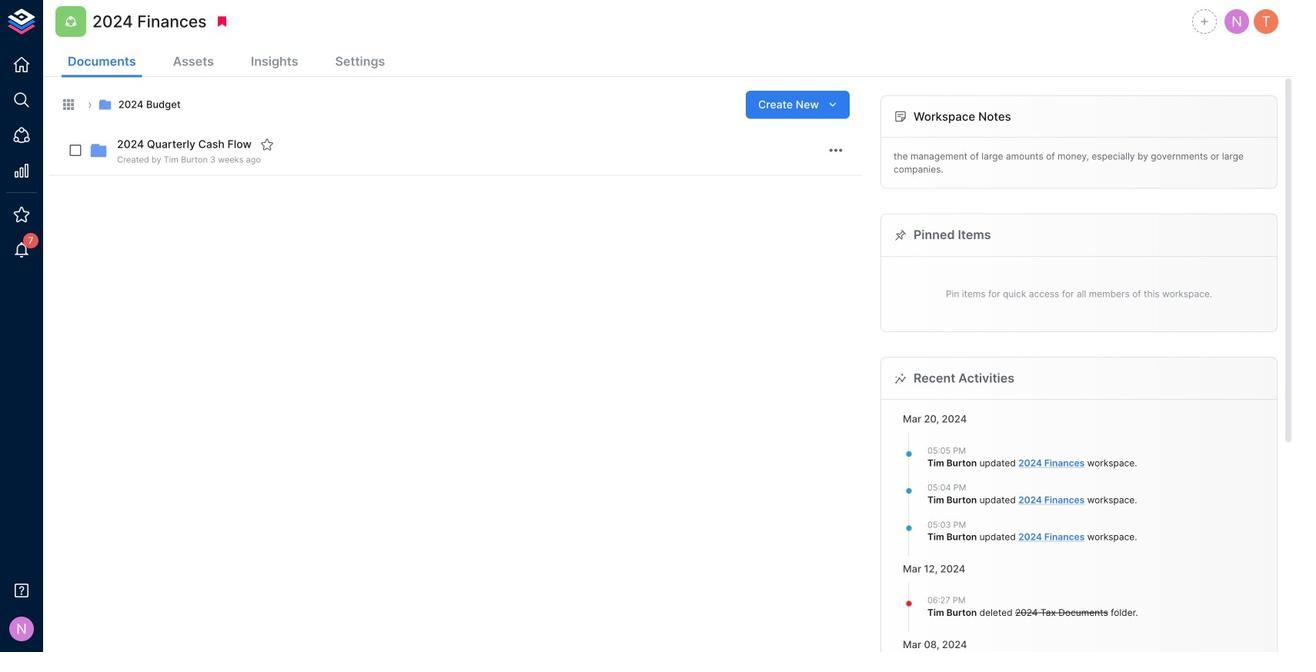 Task type: vqa. For each thing, say whether or not it's contained in the screenshot.
'More' button
no



Task type: describe. For each thing, give the bounding box(es) containing it.
remove bookmark image
[[215, 15, 229, 28]]



Task type: locate. For each thing, give the bounding box(es) containing it.
favorite image
[[260, 138, 274, 152]]



